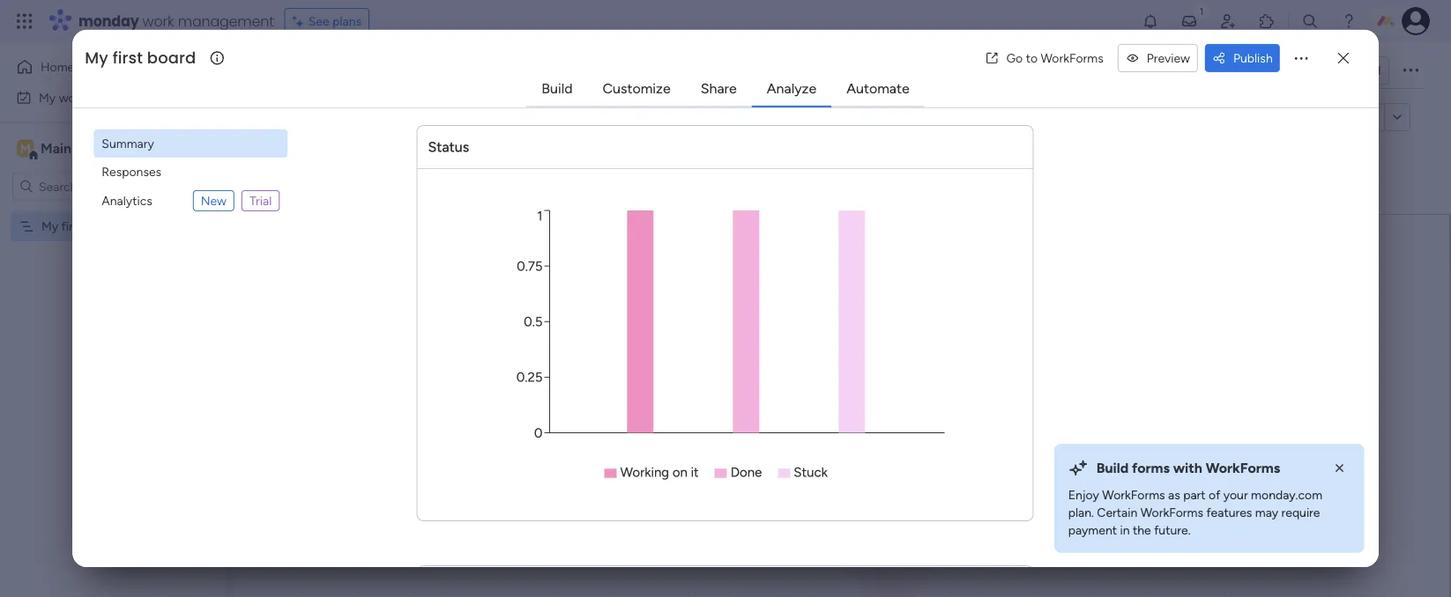 Task type: describe. For each thing, give the bounding box(es) containing it.
future.
[[1154, 523, 1191, 538]]

workforms up certain
[[1102, 488, 1165, 503]]

in
[[1120, 523, 1130, 538]]

m
[[20, 141, 31, 156]]

1
[[1377, 63, 1382, 78]]

first inside list box
[[61, 219, 83, 234]]

on
[[673, 465, 688, 481]]

close image
[[1331, 460, 1349, 478]]

automate
[[847, 81, 910, 97]]

board inside list box
[[86, 219, 119, 234]]

as
[[1168, 488, 1180, 503]]

1 vertical spatial form
[[955, 360, 1005, 390]]

go to workforms button
[[978, 44, 1111, 72]]

copy form link button
[[1264, 103, 1384, 132]]

my work
[[39, 90, 86, 105]]

customize
[[603, 81, 671, 97]]

work for my
[[59, 90, 86, 105]]

region containing working on it
[[479, 206, 971, 491]]

1 image
[[1194, 1, 1210, 21]]

trial
[[250, 193, 272, 208]]

inbox image
[[1181, 12, 1198, 30]]

monday.com
[[1251, 488, 1323, 503]]

invite / 1 button
[[1302, 56, 1390, 85]]

tab list containing build
[[527, 72, 925, 107]]

invite
[[1335, 63, 1366, 78]]

share
[[701, 81, 737, 97]]

work for monday
[[142, 11, 174, 31]]

notifications image
[[1142, 12, 1159, 30]]

start
[[728, 360, 776, 390]]

automate link
[[833, 73, 924, 105]]

with
[[1173, 461, 1203, 478]]

Search in workspace field
[[37, 176, 147, 197]]

my work button
[[11, 83, 190, 112]]

see plans
[[308, 14, 362, 29]]

enjoy workforms as part of your monday.com plan. certain workforms features may require payment in the future.
[[1068, 488, 1323, 538]]

analyze
[[767, 81, 817, 97]]

done
[[731, 465, 763, 481]]

share link
[[687, 73, 751, 105]]

monday work management
[[78, 11, 274, 31]]

build forms with workforms
[[1097, 461, 1280, 478]]

it
[[691, 465, 699, 481]]

of
[[1209, 488, 1221, 503]]

monday
[[78, 11, 139, 31]]

workforms up of
[[1206, 461, 1280, 478]]

analytics
[[102, 193, 152, 208]]

home button
[[11, 53, 190, 81]]

features
[[1207, 506, 1252, 521]]

build for build forms with workforms
[[1097, 461, 1129, 478]]

let's
[[679, 360, 722, 390]]

working
[[621, 465, 670, 481]]

form for build form
[[844, 429, 874, 445]]

workforms logo image
[[435, 103, 535, 132]]

responses
[[102, 164, 161, 179]]

my first board inside field
[[85, 47, 196, 69]]

workspace
[[75, 140, 145, 157]]

build form
[[809, 429, 874, 445]]

plan.
[[1068, 506, 1094, 521]]

build for build form
[[809, 429, 840, 445]]

enjoy
[[1068, 488, 1099, 503]]



Task type: vqa. For each thing, say whether or not it's contained in the screenshot.
with
yes



Task type: locate. For each thing, give the bounding box(es) containing it.
1 vertical spatial build
[[809, 429, 840, 445]]

1 horizontal spatial board
[[147, 47, 196, 69]]

2 horizontal spatial build
[[1097, 461, 1129, 478]]

1 vertical spatial my first board
[[41, 219, 119, 234]]

customize link
[[589, 73, 685, 105]]

preview
[[1147, 51, 1190, 66]]

build left customize
[[542, 81, 573, 97]]

my down home
[[39, 90, 56, 105]]

menu menu
[[94, 130, 288, 216]]

certain
[[1097, 506, 1138, 521]]

new
[[201, 193, 227, 208]]

2 horizontal spatial form
[[1329, 110, 1356, 125]]

by right powered
[[413, 109, 428, 126]]

search everything image
[[1301, 12, 1319, 30]]

invite members image
[[1219, 12, 1237, 30]]

first inside field
[[113, 47, 143, 69]]

region
[[479, 206, 971, 491]]

my
[[85, 47, 108, 69], [39, 90, 56, 105], [41, 219, 58, 234]]

board inside field
[[147, 47, 196, 69]]

see
[[308, 14, 329, 29]]

build up stuck
[[809, 429, 840, 445]]

1 vertical spatial board
[[86, 219, 119, 234]]

0 horizontal spatial work
[[59, 90, 86, 105]]

0 horizontal spatial board
[[86, 219, 119, 234]]

summary
[[102, 136, 154, 151]]

workspace image
[[17, 139, 34, 158]]

my down the search in workspace 'field'
[[41, 219, 58, 234]]

0 vertical spatial board
[[147, 47, 196, 69]]

main
[[41, 140, 71, 157]]

main workspace
[[41, 140, 145, 157]]

forms
[[1132, 461, 1170, 478]]

copy form link
[[1297, 110, 1377, 125]]

0 vertical spatial my
[[85, 47, 108, 69]]

publish
[[1234, 51, 1273, 66]]

require
[[1282, 506, 1320, 521]]

building
[[813, 360, 897, 390]]

payment
[[1068, 523, 1117, 538]]

build form button
[[795, 419, 888, 455]]

2 vertical spatial my
[[41, 219, 58, 234]]

1 horizontal spatial form
[[955, 360, 1005, 390]]

build forms with workforms alert
[[1054, 444, 1365, 554]]

workforms
[[1041, 51, 1104, 66], [1206, 461, 1280, 478], [1102, 488, 1165, 503], [1141, 506, 1204, 521]]

workspace selection element
[[17, 138, 147, 161]]

board
[[147, 47, 196, 69], [86, 219, 119, 234]]

1 vertical spatial my
[[39, 90, 56, 105]]

work down home
[[59, 90, 86, 105]]

work inside button
[[59, 90, 86, 105]]

1 vertical spatial first
[[61, 219, 83, 234]]

invite / 1
[[1335, 63, 1382, 78]]

0 horizontal spatial your
[[903, 360, 949, 390]]

0 vertical spatial build
[[542, 81, 573, 97]]

link
[[1359, 110, 1377, 125]]

2 vertical spatial form
[[844, 429, 874, 445]]

build link
[[528, 73, 587, 105]]

board down analytics
[[86, 219, 119, 234]]

1 horizontal spatial work
[[142, 11, 174, 31]]

1 horizontal spatial by
[[781, 360, 807, 390]]

0 vertical spatial first
[[113, 47, 143, 69]]

work up my first board field
[[142, 11, 174, 31]]

1 vertical spatial your
[[1224, 488, 1248, 503]]

your
[[903, 360, 949, 390], [1224, 488, 1248, 503]]

help image
[[1340, 12, 1358, 30]]

analyze link
[[753, 73, 831, 105]]

build left "forms"
[[1097, 461, 1129, 478]]

build inside alert
[[1097, 461, 1129, 478]]

1 horizontal spatial build
[[809, 429, 840, 445]]

let's start by building your form
[[679, 360, 1005, 390]]

apps image
[[1258, 12, 1276, 30]]

by right start
[[781, 360, 807, 390]]

to
[[1026, 51, 1038, 66]]

publish button
[[1205, 44, 1280, 72]]

form inside button
[[844, 429, 874, 445]]

form for copy form link
[[1329, 110, 1356, 125]]

0 vertical spatial my first board
[[85, 47, 196, 69]]

the
[[1133, 523, 1151, 538]]

first down monday
[[113, 47, 143, 69]]

my inside button
[[39, 90, 56, 105]]

first
[[113, 47, 143, 69], [61, 219, 83, 234]]

1 vertical spatial by
[[781, 360, 807, 390]]

more actions image
[[1292, 49, 1310, 67]]

My first board field
[[81, 47, 208, 70]]

your inside enjoy workforms as part of your monday.com plan. certain workforms features may require payment in the future.
[[1224, 488, 1248, 503]]

my first board inside list box
[[41, 219, 119, 234]]

may
[[1255, 506, 1279, 521]]

option
[[0, 211, 225, 214]]

part
[[1183, 488, 1206, 503]]

0 horizontal spatial form
[[844, 429, 874, 445]]

0 vertical spatial your
[[903, 360, 949, 390]]

powered by
[[354, 109, 428, 126]]

your up features
[[1224, 488, 1248, 503]]

copy
[[1297, 110, 1326, 125]]

powered
[[354, 109, 409, 126]]

0 vertical spatial form
[[1329, 110, 1356, 125]]

working on it
[[621, 465, 699, 481]]

my inside list box
[[41, 219, 58, 234]]

management
[[178, 11, 274, 31]]

board down monday work management
[[147, 47, 196, 69]]

status
[[429, 139, 470, 156]]

my first board down monday
[[85, 47, 196, 69]]

stuck
[[794, 465, 828, 481]]

tab list
[[527, 72, 925, 107]]

go to workforms
[[1006, 51, 1104, 66]]

my inside field
[[85, 47, 108, 69]]

my first board list box
[[0, 208, 225, 480]]

your right building
[[903, 360, 949, 390]]

plans
[[332, 14, 362, 29]]

form
[[1329, 110, 1356, 125], [955, 360, 1005, 390], [844, 429, 874, 445]]

workforms inside button
[[1041, 51, 1104, 66]]

1 horizontal spatial first
[[113, 47, 143, 69]]

john smith image
[[1402, 7, 1430, 35]]

first down the search in workspace 'field'
[[61, 219, 83, 234]]

select product image
[[16, 12, 34, 30]]

/
[[1369, 63, 1374, 78]]

by
[[413, 109, 428, 126], [781, 360, 807, 390]]

go
[[1006, 51, 1023, 66]]

workforms right to
[[1041, 51, 1104, 66]]

build for build
[[542, 81, 573, 97]]

my first board
[[85, 47, 196, 69], [41, 219, 119, 234]]

workforms up future.
[[1141, 506, 1204, 521]]

0 horizontal spatial by
[[413, 109, 428, 126]]

menu item
[[94, 186, 288, 216]]

my down monday
[[85, 47, 108, 69]]

build inside button
[[809, 429, 840, 445]]

work
[[142, 11, 174, 31], [59, 90, 86, 105]]

1 horizontal spatial your
[[1224, 488, 1248, 503]]

home
[[41, 60, 74, 75]]

preview button
[[1118, 44, 1198, 72]]

0 vertical spatial work
[[142, 11, 174, 31]]

build
[[542, 81, 573, 97], [809, 429, 840, 445], [1097, 461, 1129, 478]]

0 horizontal spatial build
[[542, 81, 573, 97]]

menu item containing analytics
[[94, 186, 288, 216]]

0 vertical spatial by
[[413, 109, 428, 126]]

see plans button
[[285, 8, 370, 34]]

1 vertical spatial work
[[59, 90, 86, 105]]

0 horizontal spatial first
[[61, 219, 83, 234]]

form inside button
[[1329, 110, 1356, 125]]

2 vertical spatial build
[[1097, 461, 1129, 478]]

my first board down the search in workspace 'field'
[[41, 219, 119, 234]]



